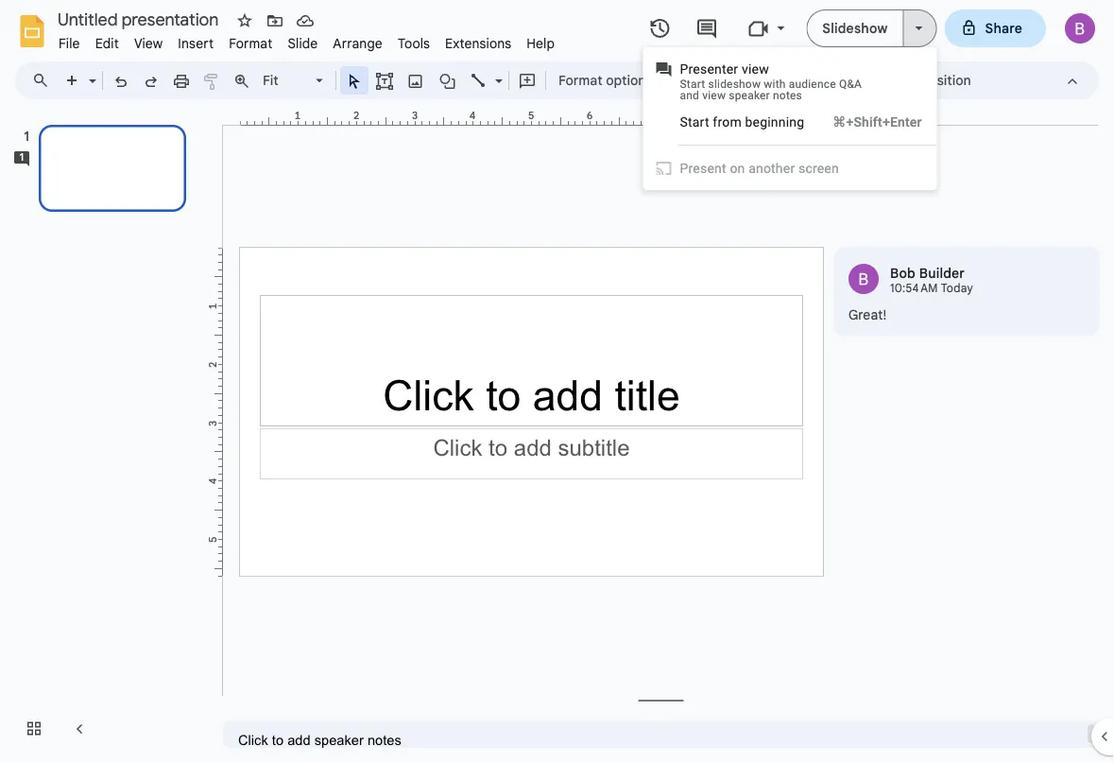 Task type: describe. For each thing, give the bounding box(es) containing it.
⌘+shift+enter element
[[811, 113, 923, 131]]

menu containing presenter view
[[644, 0, 938, 711]]

edit menu item
[[88, 32, 127, 54]]

bob builder image
[[849, 264, 880, 294]]

notes
[[774, 89, 803, 102]]

speaker
[[729, 89, 771, 102]]

transition button
[[902, 66, 980, 95]]

start inside presenter view start slideshow with audience q&a and view speaker notes
[[680, 78, 706, 91]]

insert menu item
[[171, 32, 221, 54]]

insert
[[178, 35, 214, 52]]

audience
[[789, 78, 837, 91]]

Zoom field
[[257, 67, 332, 95]]

file menu item
[[51, 32, 88, 54]]

new slide with layout image
[[84, 68, 96, 75]]

list containing bob builder
[[834, 247, 1101, 336]]

slideshow button
[[807, 9, 905, 47]]

menu bar banner
[[0, 0, 1115, 763]]

great!
[[849, 306, 887, 323]]

slide
[[288, 35, 318, 52]]

view
[[134, 35, 163, 52]]

arrange menu item
[[326, 32, 390, 54]]

background
[[678, 72, 754, 88]]

bob
[[891, 265, 916, 281]]

builder
[[920, 265, 966, 281]]

0 vertical spatial view
[[742, 61, 770, 77]]

another
[[749, 160, 796, 176]]

10:54 am
[[891, 281, 939, 296]]

on
[[730, 160, 746, 176]]

file
[[59, 35, 80, 52]]

format options button
[[550, 66, 661, 95]]

with
[[764, 78, 786, 91]]

insert image image
[[405, 67, 427, 94]]

beginning
[[746, 114, 805, 130]]

shape image
[[437, 67, 459, 94]]

slideshow
[[709, 78, 761, 91]]

help menu item
[[519, 32, 563, 54]]

screen
[[799, 160, 840, 176]]

Star checkbox
[[232, 8, 258, 34]]

view menu item
[[127, 32, 171, 54]]



Task type: vqa. For each thing, say whether or not it's contained in the screenshot.
third Company from the top
no



Task type: locate. For each thing, give the bounding box(es) containing it.
transition
[[910, 72, 972, 88]]

0 vertical spatial format
[[229, 35, 273, 52]]

present on another screen
[[680, 160, 840, 176]]

start down and
[[680, 114, 710, 130]]

q&a
[[840, 78, 863, 91]]

format inside button
[[559, 72, 603, 88]]

format down star option at the top of page
[[229, 35, 273, 52]]

view
[[742, 61, 770, 77], [703, 89, 726, 102]]

edit
[[95, 35, 119, 52]]

application containing slideshow
[[0, 0, 1115, 763]]

format left options
[[559, 72, 603, 88]]

menu bar
[[51, 25, 563, 56]]

background button
[[670, 66, 762, 95]]

1 vertical spatial view
[[703, 89, 726, 102]]

1 vertical spatial format
[[559, 72, 603, 88]]

Zoom text field
[[260, 67, 313, 94]]

0 horizontal spatial view
[[703, 89, 726, 102]]

view down background
[[703, 89, 726, 102]]

arrange
[[333, 35, 383, 52]]

⌘+shift+enter
[[833, 114, 923, 130]]

extensions
[[446, 35, 512, 52]]

Menus field
[[24, 67, 65, 94]]

today
[[942, 281, 974, 296]]

main toolbar
[[56, 66, 981, 95]]

options
[[606, 72, 653, 88]]

presenter view start slideshow with audience q&a and view speaker notes
[[680, 61, 863, 102]]

format inside menu item
[[229, 35, 273, 52]]

share button
[[945, 9, 1047, 47]]

slide menu item
[[280, 32, 326, 54]]

navigation
[[0, 107, 208, 763]]

2 start from the top
[[680, 114, 710, 130]]

list
[[834, 247, 1101, 336]]

share
[[986, 20, 1023, 36]]

menu bar inside menu bar banner
[[51, 25, 563, 56]]

bob builder 10:54 am today
[[891, 265, 974, 296]]

1 vertical spatial start
[[680, 114, 710, 130]]

1 horizontal spatial format
[[559, 72, 603, 88]]

1 horizontal spatial view
[[742, 61, 770, 77]]

menu bar containing file
[[51, 25, 563, 56]]

format menu item
[[221, 32, 280, 54]]

tools
[[398, 35, 430, 52]]

slideshow
[[823, 20, 889, 36]]

format options
[[559, 72, 653, 88]]

start
[[680, 78, 706, 91], [680, 114, 710, 130]]

present on another screen menu item
[[645, 153, 937, 183]]

menu
[[644, 0, 938, 711]]

application
[[0, 0, 1115, 763]]

present
[[680, 160, 727, 176]]

start down presenter
[[680, 78, 706, 91]]

view up with
[[742, 61, 770, 77]]

format for format
[[229, 35, 273, 52]]

format
[[229, 35, 273, 52], [559, 72, 603, 88]]

1 start from the top
[[680, 78, 706, 91]]

format for format options
[[559, 72, 603, 88]]

extensions menu item
[[438, 32, 519, 54]]

theme
[[842, 72, 885, 88]]

0 horizontal spatial format
[[229, 35, 273, 52]]

from
[[713, 114, 742, 130]]

start from beginning
[[680, 114, 805, 130]]

and
[[680, 89, 700, 102]]

presenter
[[680, 61, 739, 77]]

Rename text field
[[51, 8, 230, 30]]

start slideshow (⌘+enter) image
[[916, 26, 924, 30]]

theme button
[[834, 66, 893, 95]]

tools menu item
[[390, 32, 438, 54]]

0 vertical spatial start
[[680, 78, 706, 91]]

help
[[527, 35, 555, 52]]



